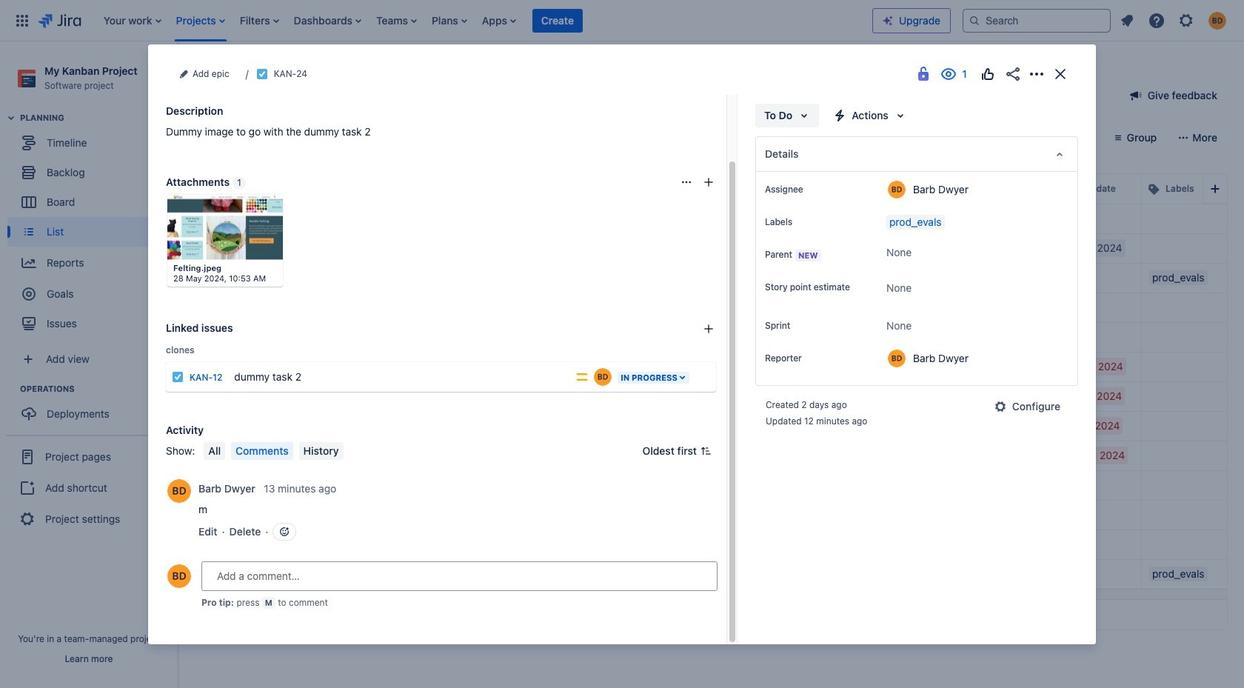 Task type: describe. For each thing, give the bounding box(es) containing it.
story point estimate pin to top. only you can see pinned fields. image
[[768, 293, 780, 305]]

Search list field
[[208, 128, 331, 148]]

heading for middle 'group'
[[20, 383, 177, 395]]

details element
[[756, 136, 1079, 172]]

6 list item from the left
[[427, 0, 472, 41]]

heading for the top 'group'
[[20, 112, 177, 124]]

0 vertical spatial task image
[[256, 68, 268, 80]]

more information about barb dwyer image
[[888, 181, 906, 199]]

Search field
[[963, 9, 1111, 32]]

2 vertical spatial group
[[6, 435, 172, 540]]

reporter pin to top. only you can see pinned fields. image
[[805, 353, 817, 364]]

1 epic image from the top
[[283, 242, 295, 254]]

copy link to issue image
[[305, 67, 316, 79]]

0 horizontal spatial list
[[96, 0, 873, 41]]

8 list item from the left
[[533, 0, 583, 41]]

more options for attachments image
[[681, 176, 693, 188]]

actions image
[[1028, 65, 1046, 83]]

1 horizontal spatial list
[[1114, 7, 1236, 34]]

primary element
[[9, 0, 873, 41]]

delete image
[[259, 201, 276, 219]]

1 vertical spatial group
[[7, 383, 177, 433]]



Task type: vqa. For each thing, say whether or not it's contained in the screenshot.
Create issue icon Task icon
no



Task type: locate. For each thing, give the bounding box(es) containing it.
parent pin to top. only you can see pinned fields. image
[[824, 249, 836, 261]]

7 list item from the left
[[478, 0, 521, 41]]

close image
[[1052, 65, 1070, 83]]

1 heading from the top
[[20, 112, 177, 124]]

banner
[[0, 0, 1244, 41]]

task image
[[256, 68, 268, 80], [283, 479, 295, 491], [283, 539, 295, 551]]

3 list item from the left
[[235, 0, 283, 41]]

task image up 'add reaction' image
[[283, 479, 295, 491]]

dialog
[[148, 22, 1096, 644]]

goal image
[[22, 288, 36, 301]]

download image
[[233, 201, 251, 219]]

copy link to comment image
[[339, 482, 351, 494]]

0 vertical spatial task image
[[283, 213, 295, 225]]

0 vertical spatial heading
[[20, 112, 177, 124]]

priority: medium image
[[575, 370, 590, 384]]

5 list item from the left
[[372, 0, 421, 41]]

cell
[[338, 174, 427, 203], [338, 204, 427, 234], [427, 204, 723, 234], [338, 234, 427, 263], [427, 234, 723, 263], [338, 263, 427, 293], [427, 263, 723, 293], [208, 293, 256, 322], [256, 293, 338, 322], [338, 293, 427, 322], [919, 293, 1053, 322], [256, 322, 338, 352], [338, 322, 427, 352], [208, 411, 256, 441], [812, 441, 919, 471], [919, 441, 1053, 471], [427, 471, 723, 500], [812, 471, 919, 500], [338, 500, 427, 530], [427, 500, 723, 530], [812, 500, 919, 530], [812, 530, 919, 559], [919, 530, 1053, 559], [812, 559, 919, 589]]

1 task image from the top
[[283, 213, 295, 225]]

1 vertical spatial epic image
[[283, 391, 295, 402]]

planning image
[[2, 109, 20, 127]]

2 epic image from the top
[[283, 391, 295, 402]]

menu bar
[[201, 442, 346, 460]]

2 vertical spatial task image
[[283, 539, 295, 551]]

add reaction image
[[279, 526, 291, 538]]

sidebar element
[[0, 41, 178, 688]]

task image down 'add reaction' image
[[283, 539, 295, 551]]

task image down 'add reaction' image
[[283, 568, 295, 580]]

group
[[7, 112, 177, 343], [7, 383, 177, 433], [6, 435, 172, 540]]

task image
[[283, 213, 295, 225], [283, 568, 295, 580]]

vote options: no one has voted for this issue yet. image
[[979, 65, 997, 83]]

1 vertical spatial heading
[[20, 383, 177, 395]]

0 vertical spatial group
[[7, 112, 177, 343]]

0 vertical spatial epic image
[[283, 361, 295, 373]]

task image right the delete "image"
[[283, 213, 295, 225]]

more information about barb dwyer image
[[167, 479, 191, 503]]

2 task image from the top
[[283, 568, 295, 580]]

2 heading from the top
[[20, 383, 177, 395]]

1 vertical spatial task image
[[283, 479, 295, 491]]

1 epic image from the top
[[283, 361, 295, 373]]

jira image
[[39, 11, 81, 29], [39, 11, 81, 29]]

4 list item from the left
[[289, 0, 366, 41]]

2 list item from the left
[[172, 0, 230, 41]]

Add a comment… field
[[201, 561, 718, 591]]

None search field
[[963, 9, 1111, 32]]

epic image
[[283, 242, 295, 254], [283, 391, 295, 402]]

heading
[[20, 112, 177, 124], [20, 383, 177, 395]]

1 vertical spatial epic image
[[283, 450, 295, 462]]

0 vertical spatial epic image
[[283, 242, 295, 254]]

epic image
[[283, 361, 295, 373], [283, 450, 295, 462]]

2 epic image from the top
[[283, 450, 295, 462]]

search image
[[969, 14, 981, 26]]

task image left copy link to issue image
[[256, 68, 268, 80]]

table
[[208, 174, 1244, 600]]

1 list item from the left
[[99, 0, 166, 41]]

list
[[96, 0, 873, 41], [1114, 7, 1236, 34]]

list item
[[99, 0, 166, 41], [172, 0, 230, 41], [235, 0, 283, 41], [289, 0, 366, 41], [372, 0, 421, 41], [427, 0, 472, 41], [478, 0, 521, 41], [533, 0, 583, 41]]

1 vertical spatial task image
[[283, 568, 295, 580]]



